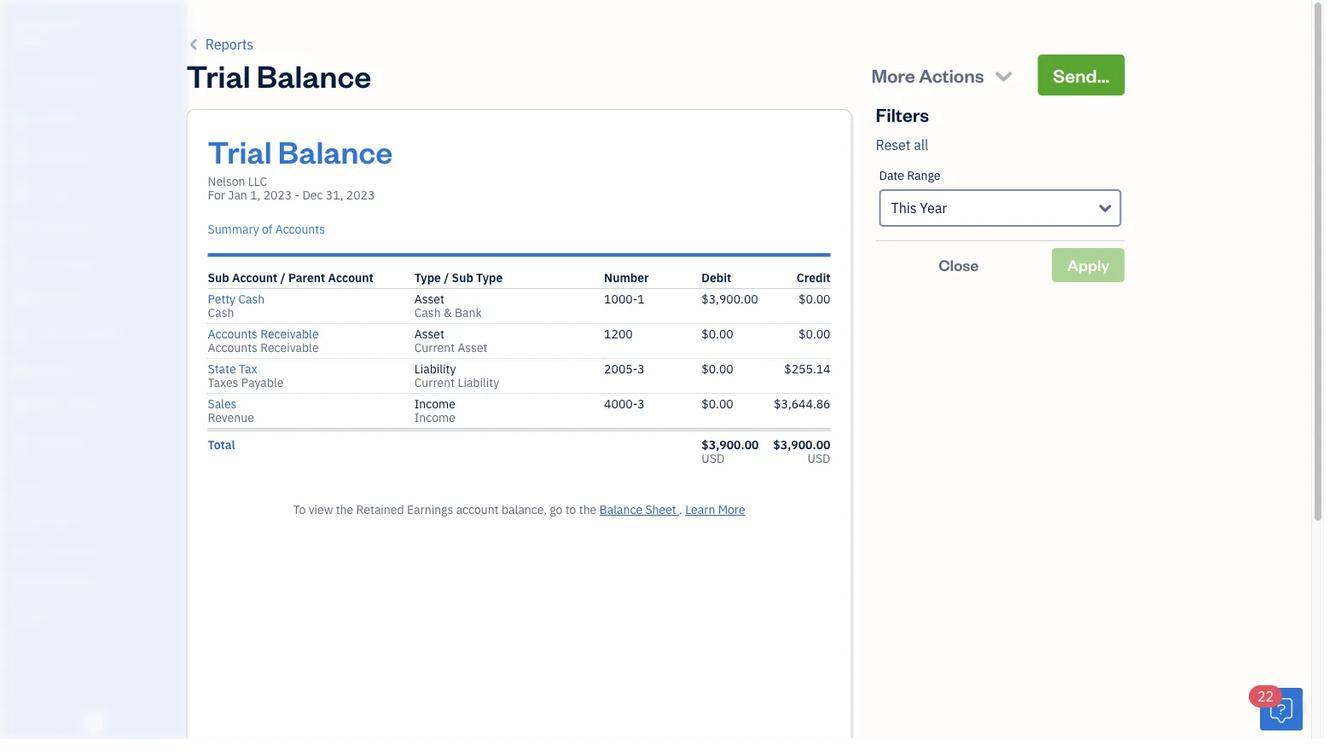 Task type: vqa. For each thing, say whether or not it's contained in the screenshot.
leftmost Time Tracking
no



Task type: describe. For each thing, give the bounding box(es) containing it.
nelson llc owner
[[14, 16, 78, 48]]

parent
[[288, 270, 325, 286]]

credit
[[797, 270, 831, 286]]

1 / from the left
[[280, 270, 286, 286]]

31,
[[326, 187, 343, 203]]

2 sub from the left
[[452, 270, 473, 286]]

1200
[[604, 326, 633, 342]]

account
[[456, 502, 499, 518]]

report image
[[11, 434, 32, 451]]

settings
[[13, 607, 52, 621]]

settings link
[[4, 600, 183, 630]]

and
[[41, 544, 59, 558]]

2 account from the left
[[328, 270, 373, 286]]

2 / from the left
[[444, 270, 449, 286]]

go
[[550, 502, 563, 518]]

2 type from the left
[[476, 270, 503, 286]]

trial for trial balance nelson llc for jan 1, 2023 - dec 31, 2023
[[208, 131, 272, 171]]

year
[[920, 199, 947, 217]]

2 receivable from the top
[[260, 340, 319, 356]]

reset
[[876, 136, 911, 154]]

asset up liability current liability at the left of page
[[458, 340, 488, 356]]

2 2023 from the left
[[346, 187, 375, 203]]

2 $3,900.00 usd from the left
[[773, 437, 831, 467]]

1,
[[250, 187, 261, 203]]

filters
[[876, 102, 929, 126]]

1 sub from the left
[[208, 270, 229, 286]]

debit
[[702, 270, 731, 286]]

items and services
[[13, 544, 103, 558]]

resource center badge image
[[1260, 689, 1303, 731]]

dashboard image
[[11, 76, 32, 93]]

3 for 2005-
[[638, 361, 645, 377]]

expense image
[[11, 255, 32, 272]]

balance,
[[502, 502, 547, 518]]

close
[[939, 255, 979, 275]]

accounts for accounts receivable accounts receivable
[[208, 340, 258, 356]]

2 income from the top
[[414, 410, 456, 426]]

$0.00 for $0.00
[[702, 326, 733, 342]]

balance for trial balance
[[257, 55, 371, 95]]

asset for cash
[[414, 291, 444, 307]]

chevronleft image
[[186, 34, 202, 55]]

sales
[[208, 396, 237, 412]]

2 usd from the left
[[808, 451, 831, 467]]

1 horizontal spatial liability
[[458, 375, 499, 391]]

team members link
[[4, 505, 183, 535]]

total
[[208, 437, 235, 453]]

retained
[[356, 502, 404, 518]]

1 account from the left
[[232, 270, 277, 286]]

asset cash & bank
[[414, 291, 482, 321]]

client image
[[11, 112, 32, 129]]

2 vertical spatial balance
[[599, 502, 643, 518]]

2005-
[[604, 361, 638, 377]]

date
[[879, 168, 904, 183]]

this
[[891, 199, 917, 217]]

income income
[[414, 396, 456, 426]]

chart image
[[11, 398, 32, 415]]

3 for 4000-
[[638, 396, 645, 412]]

of
[[262, 221, 272, 237]]

$255.14
[[784, 361, 831, 377]]

state
[[208, 361, 236, 377]]

team members
[[13, 512, 87, 526]]

1 $3,900.00 usd from the left
[[702, 437, 759, 467]]

$3,900.00 up the learn more link
[[702, 437, 759, 453]]

petty
[[208, 291, 236, 307]]

&
[[444, 305, 452, 321]]

earnings
[[407, 502, 453, 518]]

type / sub type
[[414, 270, 503, 286]]

reset all
[[876, 136, 929, 154]]

learn
[[685, 502, 715, 518]]

items
[[13, 544, 39, 558]]

petty cash link
[[208, 291, 265, 307]]

project image
[[11, 291, 32, 308]]

asset current asset
[[414, 326, 488, 356]]

close button
[[876, 248, 1042, 282]]

estimate image
[[11, 148, 32, 165]]

.
[[679, 502, 682, 518]]

tax
[[239, 361, 257, 377]]

team
[[13, 512, 40, 526]]

reports button
[[186, 34, 253, 55]]

4000-3
[[604, 396, 645, 412]]

accounts for summary of accounts
[[275, 221, 325, 237]]

more inside dropdown button
[[871, 63, 915, 87]]

1000-1
[[604, 291, 645, 307]]

22 button
[[1249, 686, 1303, 731]]

nelson inside nelson llc owner
[[14, 16, 53, 32]]

sub account / parent account
[[208, 270, 373, 286]]

1 income from the top
[[414, 396, 456, 412]]

more actions
[[871, 63, 984, 87]]

bank inside asset cash & bank
[[455, 305, 482, 321]]

apps link
[[4, 474, 183, 503]]

accounts receivable accounts receivable
[[208, 326, 319, 356]]



Task type: locate. For each thing, give the bounding box(es) containing it.
liability current liability
[[414, 361, 499, 391]]

range
[[907, 168, 941, 183]]

trial up jan
[[208, 131, 272, 171]]

accounts right the of
[[275, 221, 325, 237]]

sales revenue
[[208, 396, 254, 426]]

state tax taxes payable
[[208, 361, 284, 391]]

connections
[[39, 575, 100, 590]]

bank connections
[[13, 575, 100, 590]]

bank down 'items'
[[13, 575, 37, 590]]

this year
[[891, 199, 947, 217]]

1 vertical spatial 3
[[638, 396, 645, 412]]

0 vertical spatial bank
[[455, 305, 482, 321]]

0 horizontal spatial the
[[336, 502, 353, 518]]

0 vertical spatial balance
[[257, 55, 371, 95]]

petty cash cash
[[208, 291, 265, 321]]

revenue
[[208, 410, 254, 426]]

0 vertical spatial llc
[[55, 16, 78, 32]]

main element
[[0, 0, 230, 740]]

sheet
[[645, 502, 676, 518]]

llc inside nelson llc owner
[[55, 16, 78, 32]]

1 vertical spatial nelson
[[208, 174, 245, 189]]

services
[[62, 544, 103, 558]]

balance for trial balance nelson llc for jan 1, 2023 - dec 31, 2023
[[278, 131, 393, 171]]

$3,900.00
[[702, 291, 758, 307], [702, 437, 759, 453], [773, 437, 831, 453]]

current inside liability current liability
[[414, 375, 455, 391]]

account up 'petty cash' link
[[232, 270, 277, 286]]

apps
[[13, 481, 38, 495]]

balance
[[257, 55, 371, 95], [278, 131, 393, 171], [599, 502, 643, 518]]

more
[[871, 63, 915, 87], [718, 502, 745, 518]]

nelson
[[14, 16, 53, 32], [208, 174, 245, 189]]

$0.00 for $255.14
[[702, 361, 733, 377]]

2 3 from the top
[[638, 396, 645, 412]]

summary of accounts
[[208, 221, 325, 237]]

balance inside trial balance nelson llc for jan 1, 2023 - dec 31, 2023
[[278, 131, 393, 171]]

cash right petty at the left top of page
[[238, 291, 265, 307]]

cash up accounts receivable link
[[208, 305, 234, 321]]

0 horizontal spatial llc
[[55, 16, 78, 32]]

usd
[[702, 451, 725, 467], [808, 451, 831, 467]]

income
[[414, 396, 456, 412], [414, 410, 456, 426]]

2 current from the top
[[414, 375, 455, 391]]

0 horizontal spatial type
[[414, 270, 441, 286]]

money image
[[11, 363, 32, 380]]

1 vertical spatial llc
[[248, 174, 267, 189]]

0 horizontal spatial cash
[[208, 305, 234, 321]]

for
[[208, 187, 225, 203]]

accounts
[[275, 221, 325, 237], [208, 326, 258, 342], [208, 340, 258, 356]]

cash for asset cash & bank
[[414, 305, 441, 321]]

cash for petty cash cash
[[238, 291, 265, 307]]

0 horizontal spatial $3,900.00 usd
[[702, 437, 759, 467]]

1 vertical spatial more
[[718, 502, 745, 518]]

sales link
[[208, 396, 237, 412]]

reports
[[205, 35, 253, 53]]

nelson left 1,
[[208, 174, 245, 189]]

bank connections link
[[4, 568, 183, 598]]

total link
[[208, 437, 235, 453]]

/ left parent
[[280, 270, 286, 286]]

account right parent
[[328, 270, 373, 286]]

3
[[638, 361, 645, 377], [638, 396, 645, 412]]

usd up the learn more link
[[702, 451, 725, 467]]

0 vertical spatial nelson
[[14, 16, 53, 32]]

payable
[[241, 375, 284, 391]]

2005-3
[[604, 361, 645, 377]]

1
[[638, 291, 645, 307]]

members
[[42, 512, 87, 526]]

$3,900.00 down the debit
[[702, 291, 758, 307]]

llc inside trial balance nelson llc for jan 1, 2023 - dec 31, 2023
[[248, 174, 267, 189]]

1 horizontal spatial usd
[[808, 451, 831, 467]]

1 horizontal spatial sub
[[452, 270, 473, 286]]

1 usd from the left
[[702, 451, 725, 467]]

bank
[[455, 305, 482, 321], [13, 575, 37, 590]]

send… button
[[1038, 55, 1125, 96]]

more actions button
[[856, 55, 1031, 96]]

0 horizontal spatial more
[[718, 502, 745, 518]]

accounts down petty cash cash
[[208, 326, 258, 342]]

state tax link
[[208, 361, 257, 377]]

reset all button
[[876, 135, 929, 155]]

jan
[[228, 187, 247, 203]]

cash inside asset cash & bank
[[414, 305, 441, 321]]

view
[[309, 502, 333, 518]]

current for liability
[[414, 375, 455, 391]]

Date Range field
[[879, 189, 1122, 227]]

1 horizontal spatial /
[[444, 270, 449, 286]]

taxes
[[208, 375, 238, 391]]

current up "income income"
[[414, 375, 455, 391]]

accounts up state tax link at the left of the page
[[208, 340, 258, 356]]

the right view
[[336, 502, 353, 518]]

asset for current
[[414, 326, 444, 342]]

1 vertical spatial trial
[[208, 131, 272, 171]]

0 vertical spatial more
[[871, 63, 915, 87]]

$3,900.00 usd down '$3,644.86'
[[773, 437, 831, 467]]

1 the from the left
[[336, 502, 353, 518]]

bank inside main element
[[13, 575, 37, 590]]

more up filters
[[871, 63, 915, 87]]

sub up asset cash & bank
[[452, 270, 473, 286]]

asset inside asset cash & bank
[[414, 291, 444, 307]]

items and services link
[[4, 537, 183, 567]]

trial balance nelson llc for jan 1, 2023 - dec 31, 2023
[[208, 131, 393, 203]]

nelson inside trial balance nelson llc for jan 1, 2023 - dec 31, 2023
[[208, 174, 245, 189]]

trial
[[186, 55, 250, 95], [208, 131, 272, 171]]

send…
[[1053, 63, 1110, 87]]

1 vertical spatial bank
[[13, 575, 37, 590]]

1 horizontal spatial account
[[328, 270, 373, 286]]

2 horizontal spatial cash
[[414, 305, 441, 321]]

1 2023 from the left
[[263, 187, 292, 203]]

summary
[[208, 221, 259, 237]]

1 horizontal spatial bank
[[455, 305, 482, 321]]

type
[[414, 270, 441, 286], [476, 270, 503, 286]]

1 horizontal spatial 2023
[[346, 187, 375, 203]]

2023
[[263, 187, 292, 203], [346, 187, 375, 203]]

current up liability current liability at the left of page
[[414, 340, 455, 356]]

0 vertical spatial 3
[[638, 361, 645, 377]]

trial inside trial balance nelson llc for jan 1, 2023 - dec 31, 2023
[[208, 131, 272, 171]]

trial balance
[[186, 55, 371, 95]]

date range element
[[876, 155, 1125, 241]]

bank right &
[[455, 305, 482, 321]]

the
[[336, 502, 353, 518], [579, 502, 597, 518]]

cash
[[238, 291, 265, 307], [208, 305, 234, 321], [414, 305, 441, 321]]

invoice image
[[11, 183, 32, 200]]

freshbooks image
[[80, 712, 108, 733]]

3 down '2005-3'
[[638, 396, 645, 412]]

0 horizontal spatial nelson
[[14, 16, 53, 32]]

0 horizontal spatial /
[[280, 270, 286, 286]]

learn more link
[[685, 502, 745, 518]]

/
[[280, 270, 286, 286], [444, 270, 449, 286]]

0 horizontal spatial bank
[[13, 575, 37, 590]]

1 3 from the top
[[638, 361, 645, 377]]

usd down '$3,644.86'
[[808, 451, 831, 467]]

0 vertical spatial current
[[414, 340, 455, 356]]

sub up petty at the left top of page
[[208, 270, 229, 286]]

$3,900.00 usd up the learn more link
[[702, 437, 759, 467]]

all
[[914, 136, 929, 154]]

0 horizontal spatial account
[[232, 270, 277, 286]]

balance sheet link
[[599, 502, 679, 518]]

current for asset
[[414, 340, 455, 356]]

asset down type / sub type
[[414, 291, 444, 307]]

2 the from the left
[[579, 502, 597, 518]]

1 vertical spatial balance
[[278, 131, 393, 171]]

2023 right 31,
[[346, 187, 375, 203]]

asset down &
[[414, 326, 444, 342]]

1 horizontal spatial nelson
[[208, 174, 245, 189]]

1 horizontal spatial type
[[476, 270, 503, 286]]

to
[[565, 502, 576, 518]]

1 horizontal spatial the
[[579, 502, 597, 518]]

owner
[[14, 34, 48, 48]]

1 current from the top
[[414, 340, 455, 356]]

1 vertical spatial current
[[414, 375, 455, 391]]

cash left &
[[414, 305, 441, 321]]

1 receivable from the top
[[260, 326, 319, 342]]

3 up 4000-3
[[638, 361, 645, 377]]

to
[[293, 502, 306, 518]]

to view the retained earnings account balance, go to the balance sheet . learn more
[[293, 502, 745, 518]]

accounts receivable link
[[208, 326, 319, 342]]

1 horizontal spatial cash
[[238, 291, 265, 307]]

payment image
[[11, 219, 32, 236]]

timer image
[[11, 327, 32, 344]]

liability
[[414, 361, 456, 377], [458, 375, 499, 391]]

trial for trial balance
[[186, 55, 250, 95]]

-
[[295, 187, 300, 203]]

1 horizontal spatial more
[[871, 63, 915, 87]]

1 horizontal spatial $3,900.00 usd
[[773, 437, 831, 467]]

the right to
[[579, 502, 597, 518]]

0 horizontal spatial sub
[[208, 270, 229, 286]]

$0.00 for $3,644.86
[[702, 396, 733, 412]]

more right learn
[[718, 502, 745, 518]]

0 horizontal spatial liability
[[414, 361, 456, 377]]

1000-
[[604, 291, 638, 307]]

4000-
[[604, 396, 638, 412]]

number
[[604, 270, 649, 286]]

0 vertical spatial trial
[[186, 55, 250, 95]]

nelson up owner
[[14, 16, 53, 32]]

$3,900.00 down '$3,644.86'
[[773, 437, 831, 453]]

account
[[232, 270, 277, 286], [328, 270, 373, 286]]

$3,900.00 usd
[[702, 437, 759, 467], [773, 437, 831, 467]]

0 horizontal spatial usd
[[702, 451, 725, 467]]

chevrondown image
[[992, 63, 1016, 87]]

1 horizontal spatial llc
[[248, 174, 267, 189]]

dec
[[302, 187, 323, 203]]

$3,644.86
[[774, 396, 831, 412]]

current inside asset current asset
[[414, 340, 455, 356]]

trial down reports
[[186, 55, 250, 95]]

22
[[1258, 688, 1274, 706]]

llc
[[55, 16, 78, 32], [248, 174, 267, 189]]

0 horizontal spatial 2023
[[263, 187, 292, 203]]

2023 left -
[[263, 187, 292, 203]]

1 type from the left
[[414, 270, 441, 286]]

actions
[[919, 63, 984, 87]]

/ up asset cash & bank
[[444, 270, 449, 286]]



